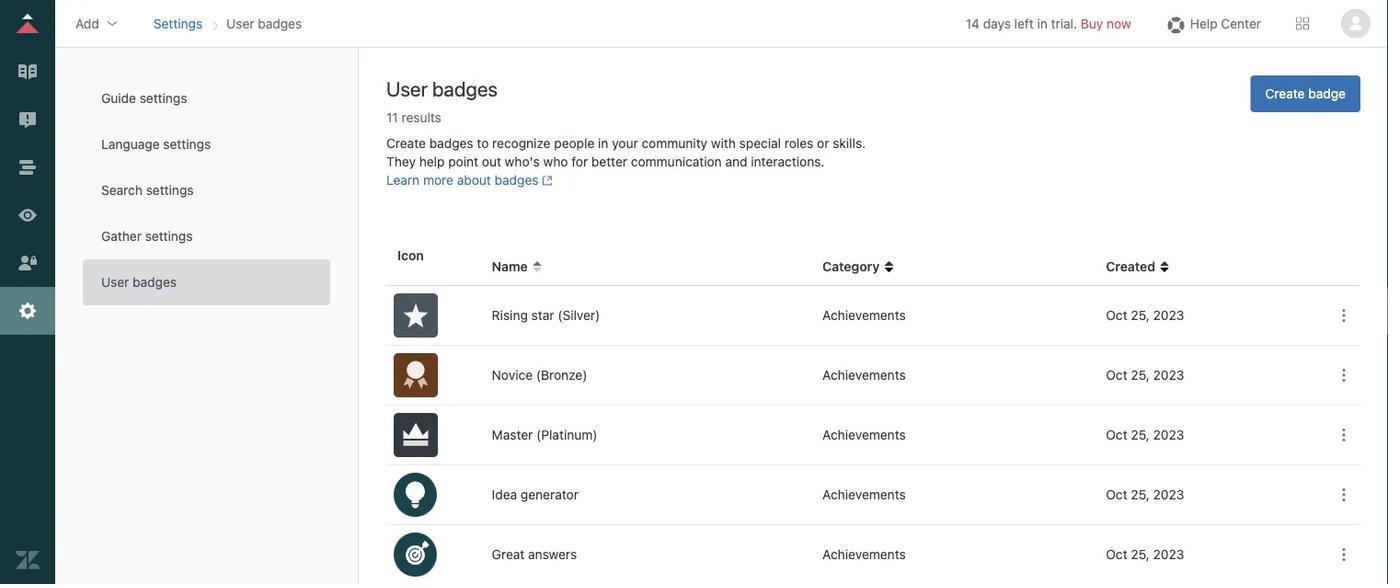 Task type: vqa. For each thing, say whether or not it's contained in the screenshot.
Suite
no



Task type: describe. For each thing, give the bounding box(es) containing it.
language
[[101, 137, 160, 152]]

rising
[[492, 308, 528, 323]]

skills.
[[833, 136, 866, 151]]

great
[[492, 547, 525, 562]]

category button
[[823, 258, 895, 276]]

zendesk products image
[[1297, 17, 1310, 30]]

user badges inside "link"
[[101, 275, 177, 290]]

center
[[1222, 16, 1262, 31]]

to
[[477, 136, 489, 151]]

2023 for rising star (silver)
[[1154, 308, 1185, 323]]

novice
[[492, 368, 533, 383]]

learn more about badges
[[387, 173, 539, 188]]

your
[[612, 136, 639, 151]]

star
[[532, 308, 555, 323]]

badges inside navigation
[[258, 16, 302, 31]]

point
[[448, 154, 479, 169]]

better
[[592, 154, 628, 169]]

who's
[[505, 154, 540, 169]]

answers
[[528, 547, 577, 562]]

created button
[[1107, 258, 1171, 276]]

achievements for novice (bronze)
[[823, 368, 906, 383]]

settings image
[[16, 299, 40, 323]]

oct 25, 2023 for rising star (silver)
[[1107, 308, 1185, 323]]

idea
[[492, 487, 517, 503]]

guide
[[101, 91, 136, 106]]

oct for idea generator
[[1107, 487, 1128, 503]]

user badges link
[[83, 260, 330, 306]]

2023 for master (platinum)
[[1154, 428, 1185, 443]]

25, for great answers
[[1132, 547, 1150, 562]]

settings for search settings
[[146, 183, 194, 198]]

0 vertical spatial user
[[227, 16, 255, 31]]

moderate content image
[[16, 108, 40, 132]]

create for create badge
[[1266, 86, 1306, 101]]

or
[[817, 136, 830, 151]]

create badge button
[[1251, 75, 1361, 112]]

community
[[642, 136, 708, 151]]

help
[[419, 154, 445, 169]]

guide settings
[[101, 91, 187, 106]]

communication
[[631, 154, 722, 169]]

25, for master (platinum)
[[1132, 428, 1150, 443]]

settings for gather settings
[[145, 229, 193, 244]]

create badge
[[1266, 86, 1347, 101]]

oct 25, 2023 for novice (bronze)
[[1107, 368, 1185, 383]]

oct for master (platinum)
[[1107, 428, 1128, 443]]

trial.
[[1052, 16, 1078, 31]]

great answers
[[492, 547, 577, 562]]

manage articles image
[[16, 60, 40, 84]]

rising star (silver)
[[492, 308, 600, 323]]

badge
[[1309, 86, 1347, 101]]

2023 for novice (bronze)
[[1154, 368, 1185, 383]]

days
[[984, 16, 1011, 31]]

guide settings link
[[83, 75, 330, 121]]

gather settings
[[101, 229, 193, 244]]

settings
[[154, 16, 203, 31]]

generator
[[521, 487, 579, 503]]

oct 25, 2023 for master (platinum)
[[1107, 428, 1185, 443]]

learn more about badges link
[[387, 173, 553, 188]]

buy
[[1081, 16, 1104, 31]]

create badges to recognize people in your community with special roles or skills. they help point out who's who for better communication and interactions.
[[387, 136, 866, 169]]

gather
[[101, 229, 142, 244]]

achievements for rising star (silver)
[[823, 308, 906, 323]]

achievements for master (platinum)
[[823, 428, 906, 443]]

left
[[1015, 16, 1034, 31]]

settings link
[[154, 16, 203, 31]]

user inside user badges "link"
[[101, 275, 129, 290]]

25, for idea generator
[[1132, 487, 1150, 503]]

oct for rising star (silver)
[[1107, 308, 1128, 323]]

user permissions image
[[16, 251, 40, 275]]



Task type: locate. For each thing, give the bounding box(es) containing it.
0 vertical spatial create
[[1266, 86, 1306, 101]]

people
[[554, 136, 595, 151]]

icon
[[398, 248, 424, 263]]

5 2023 from the top
[[1154, 547, 1185, 562]]

user badges down gather settings
[[101, 275, 177, 290]]

badges inside "link"
[[133, 275, 177, 290]]

navigation containing settings
[[150, 10, 306, 37]]

0 vertical spatial user badges
[[227, 16, 302, 31]]

create inside create badges to recognize people in your community with special roles or skills. they help point out who's who for better communication and interactions.
[[387, 136, 426, 151]]

settings right gather
[[145, 229, 193, 244]]

2 25, from the top
[[1132, 368, 1150, 383]]

created
[[1107, 259, 1156, 274]]

idea generator
[[492, 487, 579, 503]]

user badges right settings
[[227, 16, 302, 31]]

badges inside create badges to recognize people in your community with special roles or skills. they help point out who's who for better communication and interactions.
[[430, 136, 474, 151]]

help center
[[1191, 16, 1262, 31]]

learn
[[387, 173, 420, 188]]

now
[[1107, 16, 1132, 31]]

4 oct 25, 2023 from the top
[[1107, 487, 1185, 503]]

2 2023 from the top
[[1154, 368, 1185, 383]]

create inside button
[[1266, 86, 1306, 101]]

language settings
[[101, 137, 211, 152]]

name button
[[492, 258, 543, 276]]

novice (bronze)
[[492, 368, 588, 383]]

navigation
[[150, 10, 306, 37]]

(bronze)
[[536, 368, 588, 383]]

zendesk image
[[16, 549, 40, 573]]

25, for rising star (silver)
[[1132, 308, 1150, 323]]

2 horizontal spatial user badges
[[387, 76, 498, 100]]

and
[[726, 154, 748, 169]]

5 oct from the top
[[1107, 547, 1128, 562]]

user down gather
[[101, 275, 129, 290]]

11 results
[[387, 110, 442, 125]]

0 horizontal spatial user
[[101, 275, 129, 290]]

interactions.
[[751, 154, 825, 169]]

help center button
[[1160, 10, 1267, 37]]

0 horizontal spatial in
[[598, 136, 609, 151]]

2 oct from the top
[[1107, 368, 1128, 383]]

user badges
[[227, 16, 302, 31], [387, 76, 498, 100], [101, 275, 177, 290]]

4 2023 from the top
[[1154, 487, 1185, 503]]

(silver)
[[558, 308, 600, 323]]

search settings
[[101, 183, 194, 198]]

settings right search
[[146, 183, 194, 198]]

25,
[[1132, 308, 1150, 323], [1132, 368, 1150, 383], [1132, 428, 1150, 443], [1132, 487, 1150, 503], [1132, 547, 1150, 562]]

search
[[101, 183, 143, 198]]

1 vertical spatial in
[[598, 136, 609, 151]]

search settings link
[[83, 168, 330, 214]]

2 vertical spatial user
[[101, 275, 129, 290]]

in up better
[[598, 136, 609, 151]]

1 horizontal spatial create
[[1266, 86, 1306, 101]]

settings right guide
[[140, 91, 187, 106]]

create for create badges to recognize people in your community with special roles or skills. they help point out who's who for better communication and interactions.
[[387, 136, 426, 151]]

4 achievements from the top
[[823, 487, 906, 503]]

0 horizontal spatial create
[[387, 136, 426, 151]]

who
[[544, 154, 568, 169]]

create up they
[[387, 136, 426, 151]]

3 25, from the top
[[1132, 428, 1150, 443]]

1 vertical spatial user
[[387, 76, 428, 100]]

2023
[[1154, 308, 1185, 323], [1154, 368, 1185, 383], [1154, 428, 1185, 443], [1154, 487, 1185, 503], [1154, 547, 1185, 562]]

out
[[482, 154, 502, 169]]

(opens in a new tab) image
[[539, 175, 553, 186]]

in right left
[[1038, 16, 1048, 31]]

1 oct from the top
[[1107, 308, 1128, 323]]

more
[[423, 173, 454, 188]]

add button
[[70, 10, 125, 37]]

language settings link
[[83, 121, 330, 168]]

in inside create badges to recognize people in your community with special roles or skills. they help point out who's who for better communication and interactions.
[[598, 136, 609, 151]]

achievements
[[823, 308, 906, 323], [823, 368, 906, 383], [823, 428, 906, 443], [823, 487, 906, 503], [823, 547, 906, 562]]

they
[[387, 154, 416, 169]]

gather settings link
[[83, 214, 330, 260]]

3 achievements from the top
[[823, 428, 906, 443]]

2 vertical spatial user badges
[[101, 275, 177, 290]]

help
[[1191, 16, 1218, 31]]

14
[[966, 16, 980, 31]]

25, for novice (bronze)
[[1132, 368, 1150, 383]]

2 achievements from the top
[[823, 368, 906, 383]]

results
[[402, 110, 442, 125]]

settings
[[140, 91, 187, 106], [163, 137, 211, 152], [146, 183, 194, 198], [145, 229, 193, 244]]

user
[[227, 16, 255, 31], [387, 76, 428, 100], [101, 275, 129, 290]]

add
[[75, 16, 99, 31]]

1 oct 25, 2023 from the top
[[1107, 308, 1185, 323]]

oct for novice (bronze)
[[1107, 368, 1128, 383]]

about
[[457, 173, 491, 188]]

1 vertical spatial user badges
[[387, 76, 498, 100]]

2 horizontal spatial user
[[387, 76, 428, 100]]

for
[[572, 154, 588, 169]]

in
[[1038, 16, 1048, 31], [598, 136, 609, 151]]

1 horizontal spatial user badges
[[227, 16, 302, 31]]

3 2023 from the top
[[1154, 428, 1185, 443]]

oct for great answers
[[1107, 547, 1128, 562]]

5 25, from the top
[[1132, 547, 1150, 562]]

category
[[823, 259, 880, 274]]

1 vertical spatial create
[[387, 136, 426, 151]]

customize design image
[[16, 203, 40, 227]]

badges
[[258, 16, 302, 31], [433, 76, 498, 100], [430, 136, 474, 151], [495, 173, 539, 188], [133, 275, 177, 290]]

master (platinum)
[[492, 428, 598, 443]]

special
[[740, 136, 782, 151]]

user up 11 results
[[387, 76, 428, 100]]

3 oct from the top
[[1107, 428, 1128, 443]]

3 oct 25, 2023 from the top
[[1107, 428, 1185, 443]]

settings down guide settings link
[[163, 137, 211, 152]]

4 oct from the top
[[1107, 487, 1128, 503]]

create left "badge"
[[1266, 86, 1306, 101]]

2 oct 25, 2023 from the top
[[1107, 368, 1185, 383]]

4 25, from the top
[[1132, 487, 1150, 503]]

14 days left in trial. buy now
[[966, 16, 1132, 31]]

0 horizontal spatial user badges
[[101, 275, 177, 290]]

1 2023 from the top
[[1154, 308, 1185, 323]]

with
[[711, 136, 736, 151]]

name
[[492, 259, 528, 274]]

2023 for idea generator
[[1154, 487, 1185, 503]]

arrange content image
[[16, 156, 40, 179]]

recognize
[[493, 136, 551, 151]]

(platinum)
[[537, 428, 598, 443]]

1 horizontal spatial user
[[227, 16, 255, 31]]

user badges up results
[[387, 76, 498, 100]]

oct 25, 2023 for idea generator
[[1107, 487, 1185, 503]]

achievements for idea generator
[[823, 487, 906, 503]]

1 25, from the top
[[1132, 308, 1150, 323]]

user right 'settings' link
[[227, 16, 255, 31]]

settings for guide settings
[[140, 91, 187, 106]]

achievements for great answers
[[823, 547, 906, 562]]

11
[[387, 110, 398, 125]]

roles
[[785, 136, 814, 151]]

5 oct 25, 2023 from the top
[[1107, 547, 1185, 562]]

1 horizontal spatial in
[[1038, 16, 1048, 31]]

oct 25, 2023
[[1107, 308, 1185, 323], [1107, 368, 1185, 383], [1107, 428, 1185, 443], [1107, 487, 1185, 503], [1107, 547, 1185, 562]]

5 achievements from the top
[[823, 547, 906, 562]]

0 vertical spatial in
[[1038, 16, 1048, 31]]

oct
[[1107, 308, 1128, 323], [1107, 368, 1128, 383], [1107, 428, 1128, 443], [1107, 487, 1128, 503], [1107, 547, 1128, 562]]

oct 25, 2023 for great answers
[[1107, 547, 1185, 562]]

1 achievements from the top
[[823, 308, 906, 323]]

2023 for great answers
[[1154, 547, 1185, 562]]

settings for language settings
[[163, 137, 211, 152]]

master
[[492, 428, 533, 443]]

create
[[1266, 86, 1306, 101], [387, 136, 426, 151]]



